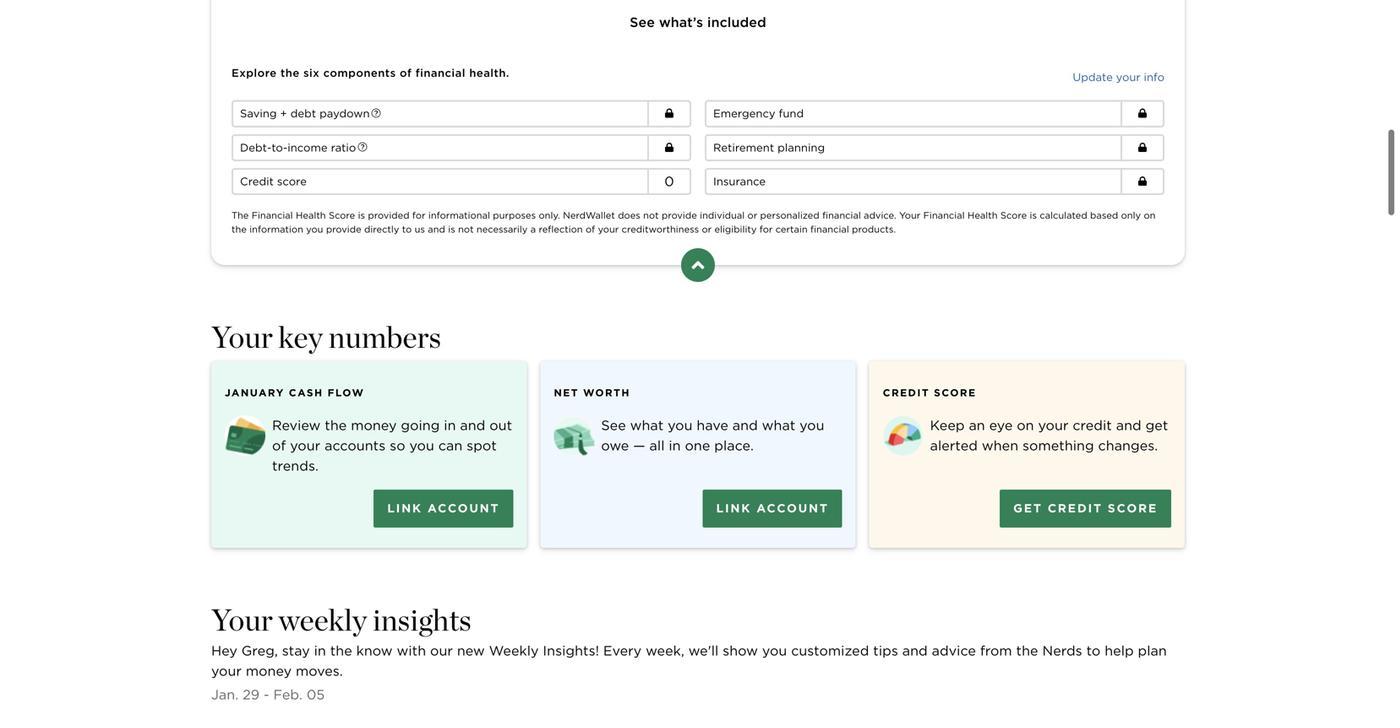 Task type: locate. For each thing, give the bounding box(es) containing it.
financial up products.
[[822, 210, 861, 221]]

fund
[[779, 107, 804, 120]]

2 vertical spatial score
[[1108, 502, 1158, 516]]

2 vertical spatial of
[[272, 438, 286, 454]]

2 unlock image from the left
[[554, 416, 594, 457]]

all
[[649, 438, 665, 454]]

0 horizontal spatial provide
[[326, 224, 361, 235]]

health left calculated
[[968, 210, 998, 221]]

credit
[[1073, 418, 1112, 434], [1048, 502, 1103, 516]]

you inside "the financial health score is provided for informational purposes only. nerdwallet does not provide individual or personalized financial advice. your financial health score is calculated based only on the information you provide directly to us and is not necessarily a reflection of your creditworthiness or eligibility for certain financial products."
[[306, 224, 323, 235]]

you
[[306, 224, 323, 235], [668, 418, 693, 434], [800, 418, 824, 434], [409, 438, 434, 454], [762, 643, 787, 660]]

0 horizontal spatial credit
[[240, 175, 274, 188]]

2 link from the left
[[716, 502, 751, 516]]

score left calculated
[[1001, 210, 1027, 221]]

the
[[281, 66, 300, 79], [232, 224, 247, 235], [325, 418, 347, 434], [330, 643, 352, 660], [1016, 643, 1038, 660]]

health
[[296, 210, 326, 221], [968, 210, 998, 221]]

0 vertical spatial in
[[444, 418, 456, 434]]

1 horizontal spatial link account
[[716, 502, 829, 516]]

and right the us
[[428, 224, 445, 235]]

1 link account button from the left
[[374, 490, 513, 528]]

1 vertical spatial provide
[[326, 224, 361, 235]]

1 horizontal spatial on
[[1144, 210, 1156, 221]]

your inside button
[[1116, 71, 1141, 84]]

1 vertical spatial money
[[246, 664, 292, 680]]

account for can
[[427, 502, 500, 516]]

the down the
[[232, 224, 247, 235]]

1 horizontal spatial or
[[748, 210, 757, 221]]

1 horizontal spatial score
[[1001, 210, 1027, 221]]

0 horizontal spatial or
[[702, 224, 712, 235]]

to
[[402, 224, 412, 235], [1086, 643, 1101, 660]]

the up accounts
[[325, 418, 347, 434]]

link down place.
[[716, 502, 751, 516]]

see up owe at the left bottom of page
[[601, 418, 626, 434]]

what up —
[[630, 418, 664, 434]]

financial right advice.
[[923, 210, 965, 221]]

going
[[401, 418, 440, 434]]

update
[[1073, 71, 1113, 84]]

1 score from the left
[[329, 210, 355, 221]]

unlock image down january
[[225, 416, 265, 457]]

and inside see what you have and what you owe — all in one place.
[[733, 418, 758, 434]]

financial up information in the top of the page
[[252, 210, 293, 221]]

your down "nerdwallet"
[[598, 224, 619, 235]]

1 horizontal spatial of
[[400, 66, 412, 79]]

directly
[[364, 224, 399, 235]]

your left info
[[1116, 71, 1141, 84]]

1 account from the left
[[427, 502, 500, 516]]

29
[[243, 687, 260, 704]]

on right only
[[1144, 210, 1156, 221]]

jan.
[[211, 687, 238, 704]]

what right "have"
[[762, 418, 795, 434]]

certain
[[776, 224, 808, 235]]

in right 'all'
[[669, 438, 681, 454]]

0 horizontal spatial unlock image
[[225, 416, 265, 457]]

get
[[1146, 418, 1168, 434]]

2 horizontal spatial score
[[1108, 502, 1158, 516]]

0 vertical spatial credit
[[1073, 418, 1112, 434]]

insurance
[[713, 175, 766, 188]]

0 horizontal spatial not
[[458, 224, 474, 235]]

2 health from the left
[[968, 210, 998, 221]]

keep
[[930, 418, 965, 434]]

necessarily
[[477, 224, 528, 235]]

link account button down can
[[374, 490, 513, 528]]

credit score
[[240, 175, 307, 188], [883, 387, 977, 399]]

1 horizontal spatial in
[[444, 418, 456, 434]]

1 vertical spatial credit
[[883, 387, 930, 399]]

know
[[356, 643, 393, 660]]

1 vertical spatial score
[[934, 387, 977, 399]]

1 horizontal spatial provide
[[662, 210, 697, 221]]

for left certain
[[760, 224, 773, 235]]

you inside review the money going in and out of  your accounts so you can spot trends.
[[409, 438, 434, 454]]

nerds
[[1042, 643, 1082, 660]]

keep an eye on your credit and get alerted when something changes.
[[930, 418, 1168, 454]]

an
[[969, 418, 985, 434]]

1 horizontal spatial financial
[[923, 210, 965, 221]]

2 horizontal spatial in
[[669, 438, 681, 454]]

one
[[685, 438, 710, 454]]

score left provided
[[329, 210, 355, 221]]

our
[[430, 643, 453, 660]]

or down individual
[[702, 224, 712, 235]]

in up moves.
[[314, 643, 326, 660]]

hey
[[211, 643, 237, 660]]

money inside your weekly insights hey greg, stay in the know with our new weekly insights! every week, we'll show you customized tips and advice from the nerds to help plan your money moves. jan. 29 - feb. 05
[[246, 664, 292, 680]]

review the money going in and out of  your accounts so you can spot trends.
[[272, 418, 512, 475]]

0 horizontal spatial to
[[402, 224, 412, 235]]

for
[[412, 210, 426, 221], [760, 224, 773, 235]]

not down informational
[[458, 224, 474, 235]]

credit
[[240, 175, 274, 188], [883, 387, 930, 399]]

0 vertical spatial not
[[643, 210, 659, 221]]

or up eligibility
[[748, 210, 757, 221]]

0 horizontal spatial money
[[246, 664, 292, 680]]

see for see what you have and what you owe — all in one place.
[[601, 418, 626, 434]]

see inside see what you have and what you owe — all in one place.
[[601, 418, 626, 434]]

link for one
[[716, 502, 751, 516]]

1 vertical spatial of
[[586, 224, 595, 235]]

1 horizontal spatial account
[[757, 502, 829, 516]]

1 horizontal spatial see
[[630, 14, 655, 30]]

0 horizontal spatial link account button
[[374, 490, 513, 528]]

0 horizontal spatial of
[[272, 438, 286, 454]]

emergency fund
[[713, 107, 804, 120]]

score down debt-to-income ratio
[[277, 175, 307, 188]]

0 vertical spatial your
[[899, 210, 921, 221]]

score inside 'button'
[[1108, 502, 1158, 516]]

in inside review the money going in and out of  your accounts so you can spot trends.
[[444, 418, 456, 434]]

0 vertical spatial money
[[351, 418, 397, 434]]

0 horizontal spatial score
[[329, 210, 355, 221]]

1 vertical spatial on
[[1017, 418, 1034, 434]]

credit inside 'button'
[[1048, 502, 1103, 516]]

1 horizontal spatial credit
[[883, 387, 930, 399]]

2 link account from the left
[[716, 502, 829, 516]]

is left calculated
[[1030, 210, 1037, 221]]

your for your weekly insights hey greg, stay in the know with our new weekly insights! every week, we'll show you customized tips and advice from the nerds to help plan your money moves. jan. 29 - feb. 05
[[211, 602, 273, 639]]

see left what's
[[630, 14, 655, 30]]

3 unlock image from the left
[[883, 416, 923, 456]]

based
[[1090, 210, 1118, 221]]

score
[[329, 210, 355, 221], [1001, 210, 1027, 221]]

debt
[[290, 107, 316, 120]]

in up can
[[444, 418, 456, 434]]

provide up creditworthiness
[[662, 210, 697, 221]]

0 vertical spatial see
[[630, 14, 655, 30]]

your
[[1116, 71, 1141, 84], [598, 224, 619, 235], [1038, 418, 1069, 434], [290, 438, 320, 454], [211, 664, 242, 680]]

is up "directly"
[[358, 210, 365, 221]]

2 account from the left
[[757, 502, 829, 516]]

on inside keep an eye on your credit and get alerted when something changes.
[[1017, 418, 1034, 434]]

link account button for can
[[374, 490, 513, 528]]

financial
[[416, 66, 466, 79], [822, 210, 861, 221], [810, 224, 849, 235]]

0 horizontal spatial link
[[387, 502, 422, 516]]

2 horizontal spatial unlock image
[[883, 416, 923, 456]]

the right from
[[1016, 643, 1038, 660]]

2 score from the left
[[1001, 210, 1027, 221]]

0 vertical spatial credit score
[[240, 175, 307, 188]]

does
[[618, 210, 640, 221]]

of inside review the money going in and out of  your accounts so you can spot trends.
[[272, 438, 286, 454]]

0 horizontal spatial for
[[412, 210, 426, 221]]

0 vertical spatial for
[[412, 210, 426, 221]]

money up accounts
[[351, 418, 397, 434]]

0 horizontal spatial credit score
[[240, 175, 307, 188]]

information
[[249, 224, 303, 235]]

0 horizontal spatial account
[[427, 502, 500, 516]]

not
[[643, 210, 659, 221], [458, 224, 474, 235]]

0 horizontal spatial financial
[[252, 210, 293, 221]]

and
[[428, 224, 445, 235], [460, 418, 485, 434], [733, 418, 758, 434], [1116, 418, 1141, 434], [902, 643, 928, 660]]

2 vertical spatial in
[[314, 643, 326, 660]]

to inside "the financial health score is provided for informational purposes only. nerdwallet does not provide individual or personalized financial advice. your financial health score is calculated based only on the information you provide directly to us and is not necessarily a reflection of your creditworthiness or eligibility for certain financial products."
[[402, 224, 412, 235]]

weekly
[[278, 602, 367, 639]]

1 horizontal spatial to
[[1086, 643, 1101, 660]]

your up january
[[211, 319, 273, 356]]

credit score down to-
[[240, 175, 307, 188]]

0 horizontal spatial health
[[296, 210, 326, 221]]

0 vertical spatial on
[[1144, 210, 1156, 221]]

1 horizontal spatial link
[[716, 502, 751, 516]]

1 unlock image from the left
[[225, 416, 265, 457]]

1 link from the left
[[387, 502, 422, 516]]

account
[[427, 502, 500, 516], [757, 502, 829, 516]]

credit score up keep
[[883, 387, 977, 399]]

for up the us
[[412, 210, 426, 221]]

of right components
[[400, 66, 412, 79]]

your
[[899, 210, 921, 221], [211, 319, 273, 356], [211, 602, 273, 639]]

on right eye
[[1017, 418, 1034, 434]]

we'll
[[689, 643, 719, 660]]

from
[[980, 643, 1012, 660]]

and right tips
[[902, 643, 928, 660]]

0 vertical spatial to
[[402, 224, 412, 235]]

eye
[[989, 418, 1013, 434]]

six
[[303, 66, 320, 79]]

and up place.
[[733, 418, 758, 434]]

money down the greg,
[[246, 664, 292, 680]]

0 vertical spatial score
[[277, 175, 307, 188]]

and up spot
[[460, 418, 485, 434]]

2 link account button from the left
[[703, 490, 842, 528]]

not up creditworthiness
[[643, 210, 659, 221]]

2 horizontal spatial of
[[586, 224, 595, 235]]

1 vertical spatial your
[[211, 319, 273, 356]]

score up keep
[[934, 387, 977, 399]]

of down "nerdwallet"
[[586, 224, 595, 235]]

credit up something in the bottom right of the page
[[1073, 418, 1112, 434]]

0 vertical spatial or
[[748, 210, 757, 221]]

credit right get
[[1048, 502, 1103, 516]]

1 link account from the left
[[387, 502, 500, 516]]

2 horizontal spatial is
[[1030, 210, 1037, 221]]

money inside review the money going in and out of  your accounts so you can spot trends.
[[351, 418, 397, 434]]

link account button down place.
[[703, 490, 842, 528]]

your right advice.
[[899, 210, 921, 221]]

trends.
[[272, 458, 319, 475]]

emergency
[[713, 107, 775, 120]]

place.
[[714, 438, 754, 454]]

financial
[[252, 210, 293, 221], [923, 210, 965, 221]]

what
[[630, 418, 664, 434], [762, 418, 795, 434]]

unlock image for review
[[225, 416, 265, 457]]

your down the hey
[[211, 664, 242, 680]]

financial right certain
[[810, 224, 849, 235]]

link down so
[[387, 502, 422, 516]]

link account
[[387, 502, 500, 516], [716, 502, 829, 516]]

1 horizontal spatial not
[[643, 210, 659, 221]]

0 horizontal spatial is
[[358, 210, 365, 221]]

financial left health.
[[416, 66, 466, 79]]

your up the hey
[[211, 602, 273, 639]]

0 horizontal spatial on
[[1017, 418, 1034, 434]]

in inside see what you have and what you owe — all in one place.
[[669, 438, 681, 454]]

every
[[603, 643, 642, 660]]

1 vertical spatial credit score
[[883, 387, 977, 399]]

0 horizontal spatial link account
[[387, 502, 500, 516]]

unlock image left owe at the left bottom of page
[[554, 416, 594, 457]]

when
[[982, 438, 1018, 454]]

1 horizontal spatial link account button
[[703, 490, 842, 528]]

1 financial from the left
[[252, 210, 293, 221]]

to left "help"
[[1086, 643, 1101, 660]]

link account down place.
[[716, 502, 829, 516]]

your inside your weekly insights hey greg, stay in the know with our new weekly insights! every week, we'll show you customized tips and advice from the nerds to help plan your money moves. jan. 29 - feb. 05
[[211, 602, 273, 639]]

is down informational
[[448, 224, 455, 235]]

2 vertical spatial your
[[211, 602, 273, 639]]

your inside "the financial health score is provided for informational purposes only. nerdwallet does not provide individual or personalized financial advice. your financial health score is calculated based only on the information you provide directly to us and is not necessarily a reflection of your creditworthiness or eligibility for certain financial products."
[[899, 210, 921, 221]]

your down review
[[290, 438, 320, 454]]

the inside review the money going in and out of  your accounts so you can spot trends.
[[325, 418, 347, 434]]

1 horizontal spatial unlock image
[[554, 416, 594, 457]]

creditworthiness
[[622, 224, 699, 235]]

2 vertical spatial financial
[[810, 224, 849, 235]]

1 horizontal spatial score
[[934, 387, 977, 399]]

1 horizontal spatial health
[[968, 210, 998, 221]]

0 horizontal spatial what
[[630, 418, 664, 434]]

to left the us
[[402, 224, 412, 235]]

health up information in the top of the page
[[296, 210, 326, 221]]

1 vertical spatial for
[[760, 224, 773, 235]]

stay
[[282, 643, 310, 660]]

1 horizontal spatial what
[[762, 418, 795, 434]]

have
[[697, 418, 728, 434]]

1 horizontal spatial money
[[351, 418, 397, 434]]

your inside "the financial health score is provided for informational purposes only. nerdwallet does not provide individual or personalized financial advice. your financial health score is calculated based only on the information you provide directly to us and is not necessarily a reflection of your creditworthiness or eligibility for certain financial products."
[[598, 224, 619, 235]]

0 horizontal spatial in
[[314, 643, 326, 660]]

owe
[[601, 438, 629, 454]]

unlock image
[[225, 416, 265, 457], [554, 416, 594, 457], [883, 416, 923, 456]]

1 vertical spatial see
[[601, 418, 626, 434]]

insights
[[373, 602, 471, 639]]

unlock image left keep
[[883, 416, 923, 456]]

1 vertical spatial credit
[[1048, 502, 1103, 516]]

0 horizontal spatial score
[[277, 175, 307, 188]]

changes.
[[1098, 438, 1158, 454]]

2 what from the left
[[762, 418, 795, 434]]

score down the changes.
[[1108, 502, 1158, 516]]

your up something in the bottom right of the page
[[1038, 418, 1069, 434]]

link account down can
[[387, 502, 500, 516]]

0 vertical spatial provide
[[662, 210, 697, 221]]

provide left "directly"
[[326, 224, 361, 235]]

individual
[[700, 210, 745, 221]]

1 horizontal spatial credit score
[[883, 387, 977, 399]]

1 vertical spatial to
[[1086, 643, 1101, 660]]

and up the changes.
[[1116, 418, 1141, 434]]

of
[[400, 66, 412, 79], [586, 224, 595, 235], [272, 438, 286, 454]]

0 horizontal spatial see
[[601, 418, 626, 434]]

1 vertical spatial in
[[669, 438, 681, 454]]

of up trends.
[[272, 438, 286, 454]]



Task type: vqa. For each thing, say whether or not it's contained in the screenshot.


Task type: describe. For each thing, give the bounding box(es) containing it.
reflection
[[539, 224, 583, 235]]

credit inside keep an eye on your credit and get alerted when something changes.
[[1073, 418, 1112, 434]]

new
[[457, 643, 485, 660]]

link account button for place.
[[703, 490, 842, 528]]

paydown
[[320, 107, 370, 120]]

a
[[530, 224, 536, 235]]

numbers
[[328, 319, 441, 356]]

cash
[[289, 387, 323, 399]]

05
[[307, 687, 325, 704]]

help
[[1105, 643, 1134, 660]]

your inside keep an eye on your credit and get alerted when something changes.
[[1038, 418, 1069, 434]]

0
[[664, 173, 674, 190]]

the up moves.
[[330, 643, 352, 660]]

income
[[288, 141, 328, 154]]

2 financial from the left
[[923, 210, 965, 221]]

explore
[[232, 66, 277, 79]]

1 vertical spatial financial
[[822, 210, 861, 221]]

the financial health score is provided for informational purposes only. nerdwallet does not provide individual or personalized financial advice. your financial health score is calculated based only on the information you provide directly to us and is not necessarily a reflection of your creditworthiness or eligibility for certain financial products.
[[232, 210, 1156, 235]]

moves.
[[296, 664, 343, 680]]

plan
[[1138, 643, 1167, 660]]

health.
[[469, 66, 509, 79]]

something
[[1023, 438, 1094, 454]]

1 horizontal spatial is
[[448, 224, 455, 235]]

planning
[[778, 141, 825, 154]]

to inside your weekly insights hey greg, stay in the know with our new weekly insights! every week, we'll show you customized tips and advice from the nerds to help plan your money moves. jan. 29 - feb. 05
[[1086, 643, 1101, 660]]

informational
[[428, 210, 490, 221]]

retirement
[[713, 141, 774, 154]]

saving
[[240, 107, 277, 120]]

get
[[1013, 502, 1043, 516]]

insights!
[[543, 643, 599, 660]]

so
[[390, 438, 405, 454]]

your key numbers
[[211, 319, 441, 356]]

weekly
[[489, 643, 539, 660]]

your weekly insights hey greg, stay in the know with our new weekly insights! every week, we'll show you customized tips and advice from the nerds to help plan your money moves. jan. 29 - feb. 05
[[211, 602, 1167, 704]]

review
[[272, 418, 321, 434]]

get credit score
[[1013, 502, 1158, 516]]

and inside review the money going in and out of  your accounts so you can spot trends.
[[460, 418, 485, 434]]

spot
[[467, 438, 497, 454]]

link account for can
[[387, 502, 500, 516]]

see what's included
[[630, 14, 766, 30]]

net
[[554, 387, 579, 399]]

you inside your weekly insights hey greg, stay in the know with our new weekly insights! every week, we'll show you customized tips and advice from the nerds to help plan your money moves. jan. 29 - feb. 05
[[762, 643, 787, 660]]

1 vertical spatial or
[[702, 224, 712, 235]]

1 what from the left
[[630, 418, 664, 434]]

the left six
[[281, 66, 300, 79]]

key
[[278, 319, 323, 356]]

update your info button
[[1073, 69, 1165, 86]]

info
[[1144, 71, 1165, 84]]

tips
[[873, 643, 898, 660]]

with
[[397, 643, 426, 660]]

1 health from the left
[[296, 210, 326, 221]]

your for your key numbers
[[211, 319, 273, 356]]

debt-to-income ratio
[[240, 141, 356, 154]]

see what you have and what you owe — all in one place.
[[601, 418, 824, 454]]

account for place.
[[757, 502, 829, 516]]

1 horizontal spatial for
[[760, 224, 773, 235]]

products.
[[852, 224, 896, 235]]

and inside "the financial health score is provided for informational purposes only. nerdwallet does not provide individual or personalized financial advice. your financial health score is calculated based only on the information you provide directly to us and is not necessarily a reflection of your creditworthiness or eligibility for certain financial products."
[[428, 224, 445, 235]]

1 vertical spatial not
[[458, 224, 474, 235]]

provided
[[368, 210, 410, 221]]

nerdwallet
[[563, 210, 615, 221]]

and inside your weekly insights hey greg, stay in the know with our new weekly insights! every week, we'll show you customized tips and advice from the nerds to help plan your money moves. jan. 29 - feb. 05
[[902, 643, 928, 660]]

the
[[232, 210, 249, 221]]

eligibility
[[714, 224, 757, 235]]

what's
[[659, 14, 703, 30]]

on inside "the financial health score is provided for informational purposes only. nerdwallet does not provide individual or personalized financial advice. your financial health score is calculated based only on the information you provide directly to us and is not necessarily a reflection of your creditworthiness or eligibility for certain financial products."
[[1144, 210, 1156, 221]]

0 vertical spatial credit
[[240, 175, 274, 188]]

of inside "the financial health score is provided for informational purposes only. nerdwallet does not provide individual or personalized financial advice. your financial health score is calculated based only on the information you provide directly to us and is not necessarily a reflection of your creditworthiness or eligibility for certain financial products."
[[586, 224, 595, 235]]

components
[[323, 66, 396, 79]]

included
[[707, 14, 766, 30]]

worth
[[583, 387, 630, 399]]

retirement planning
[[713, 141, 825, 154]]

0 vertical spatial financial
[[416, 66, 466, 79]]

in inside your weekly insights hey greg, stay in the know with our new weekly insights! every week, we'll show you customized tips and advice from the nerds to help plan your money moves. jan. 29 - feb. 05
[[314, 643, 326, 660]]

us
[[415, 224, 425, 235]]

january cash flow
[[225, 387, 365, 399]]

0 vertical spatial of
[[400, 66, 412, 79]]

saving + debt paydown
[[240, 107, 370, 120]]

your inside review the money going in and out of  your accounts so you can spot trends.
[[290, 438, 320, 454]]

advice.
[[864, 210, 896, 221]]

to-
[[272, 141, 288, 154]]

alerted
[[930, 438, 978, 454]]

purposes
[[493, 210, 536, 221]]

get credit score button
[[1000, 490, 1171, 528]]

calculated
[[1040, 210, 1087, 221]]

out
[[490, 418, 512, 434]]

unlock image for see
[[554, 416, 594, 457]]

and inside keep an eye on your credit and get alerted when something changes.
[[1116, 418, 1141, 434]]

see for see what's included
[[630, 14, 655, 30]]

update your info
[[1073, 71, 1165, 84]]

—
[[633, 438, 645, 454]]

can
[[438, 438, 463, 454]]

advice
[[932, 643, 976, 660]]

feb.
[[273, 687, 303, 704]]

explore the six components of financial health.
[[232, 66, 509, 79]]

link account for place.
[[716, 502, 829, 516]]

net worth
[[554, 387, 630, 399]]

customized
[[791, 643, 869, 660]]

your inside your weekly insights hey greg, stay in the know with our new weekly insights! every week, we'll show you customized tips and advice from the nerds to help plan your money moves. jan. 29 - feb. 05
[[211, 664, 242, 680]]

january
[[225, 387, 285, 399]]

show
[[723, 643, 758, 660]]

link for you
[[387, 502, 422, 516]]

flow
[[328, 387, 365, 399]]

+
[[280, 107, 287, 120]]

the inside "the financial health score is provided for informational purposes only. nerdwallet does not provide individual or personalized financial advice. your financial health score is calculated based only on the information you provide directly to us and is not necessarily a reflection of your creditworthiness or eligibility for certain financial products."
[[232, 224, 247, 235]]

unlock image for keep
[[883, 416, 923, 456]]

debt-
[[240, 141, 272, 154]]

greg,
[[242, 643, 278, 660]]



